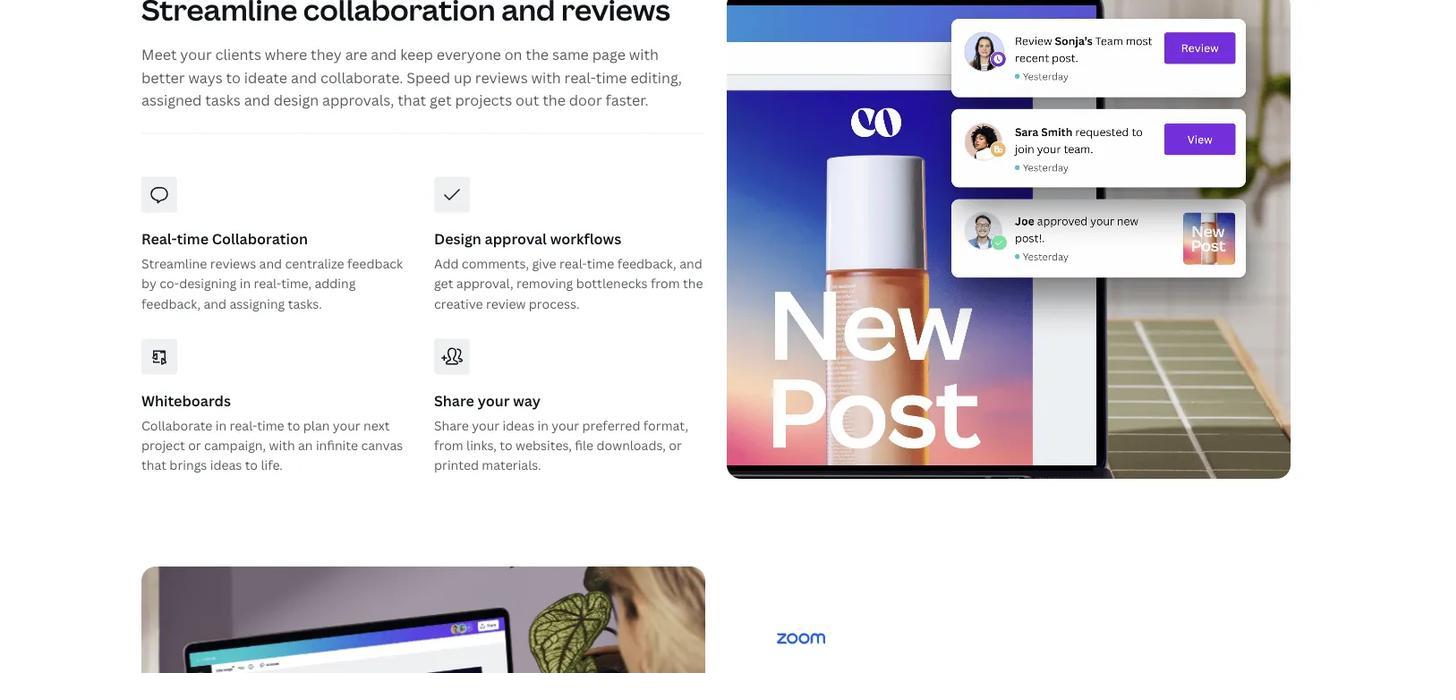 Task type: describe. For each thing, give the bounding box(es) containing it.
design approval workflows add comments, give real-time feedback, and get approval, removing bottlenecks from the creative review process.
[[434, 229, 703, 312]]

your inside collaborate in real-time to plan your next project or campaign, with an infinite canvas that brings ideas to life.
[[333, 417, 361, 434]]

get inside design approval workflows add comments, give real-time feedback, and get approval, removing bottlenecks from the creative review process.
[[434, 275, 454, 292]]

better
[[142, 67, 185, 87]]

whiteboards
[[142, 391, 231, 410]]

that inside collaborate in real-time to plan your next project or campaign, with an infinite canvas that brings ideas to life.
[[142, 457, 167, 474]]

review
[[486, 295, 526, 312]]

centralize
[[285, 255, 344, 272]]

1 vertical spatial the
[[543, 90, 566, 110]]

2 share from the top
[[434, 417, 469, 434]]

ways
[[188, 67, 223, 87]]

workflows
[[550, 229, 622, 248]]

your inside meet your clients where they are and keep everyone on the same page with better ways to ideate and collaborate. speed up reviews with real-time editing, assigned tasks and design approvals, that get projects out the door faster.
[[180, 45, 212, 64]]

reviews inside real-time collaboration streamline reviews and centralize feedback by co-designing in real-time, adding feedback, and assigning tasks.
[[210, 255, 256, 272]]

share your way share your ideas in your preferred format, from links, to websites, file downloads, or printed materials.
[[434, 391, 689, 474]]

to left plan
[[288, 417, 300, 434]]

give
[[532, 255, 557, 272]]

ideas inside share your way share your ideas in your preferred format, from links, to websites, file downloads, or printed materials.
[[503, 417, 535, 434]]

real- inside meet your clients where they are and keep everyone on the same page with better ways to ideate and collaborate. speed up reviews with real-time editing, assigned tasks and design approvals, that get projects out the door faster.
[[565, 67, 596, 87]]

design
[[434, 229, 482, 248]]

way
[[513, 391, 541, 410]]

canvas
[[361, 437, 403, 454]]

time inside real-time collaboration streamline reviews and centralize feedback by co-designing in real-time, adding feedback, and assigning tasks.
[[177, 229, 209, 248]]

websites,
[[516, 437, 572, 454]]

feedback
[[347, 255, 403, 272]]

removing
[[517, 275, 573, 292]]

or inside collaborate in real-time to plan your next project or campaign, with an infinite canvas that brings ideas to life.
[[188, 437, 201, 454]]

ideate
[[244, 67, 288, 87]]

to left life.
[[245, 457, 258, 474]]

with inside collaborate in real-time to plan your next project or campaign, with an infinite canvas that brings ideas to life.
[[269, 437, 295, 454]]

links,
[[467, 437, 497, 454]]

materials.
[[482, 457, 542, 474]]

project
[[142, 437, 185, 454]]

time,
[[281, 275, 312, 292]]

time inside meet your clients where they are and keep everyone on the same page with better ways to ideate and collaborate. speed up reviews with real-time editing, assigned tasks and design approvals, that get projects out the door faster.
[[596, 67, 627, 87]]

add
[[434, 255, 459, 272]]

real- inside design approval workflows add comments, give real-time feedback, and get approval, removing bottlenecks from the creative review process.
[[560, 255, 587, 272]]

by
[[142, 275, 157, 292]]

co-
[[160, 275, 179, 292]]

faster.
[[606, 90, 649, 110]]

approval,
[[457, 275, 514, 292]]

your left way
[[478, 391, 510, 410]]

reviews inside meet your clients where they are and keep everyone on the same page with better ways to ideate and collaborate. speed up reviews with real-time editing, assigned tasks and design approvals, that get projects out the door faster.
[[475, 67, 528, 87]]

and inside design approval workflows add comments, give real-time feedback, and get approval, removing bottlenecks from the creative review process.
[[680, 255, 703, 272]]

projects
[[455, 90, 512, 110]]

real- inside real-time collaboration streamline reviews and centralize feedback by co-designing in real-time, adding feedback, and assigning tasks.
[[254, 275, 281, 292]]

life.
[[261, 457, 283, 474]]

bottlenecks
[[576, 275, 648, 292]]

meet
[[142, 45, 177, 64]]

design
[[274, 90, 319, 110]]

collaborate
[[142, 417, 213, 434]]

assigning
[[230, 295, 285, 312]]

clients
[[215, 45, 261, 64]]

campaign,
[[204, 437, 266, 454]]

tasks.
[[288, 295, 322, 312]]

feedback, inside real-time collaboration streamline reviews and centralize feedback by co-designing in real-time, adding feedback, and assigning tasks.
[[142, 295, 201, 312]]

your up file
[[552, 417, 580, 434]]

plan
[[303, 417, 330, 434]]

process.
[[529, 295, 580, 312]]

time inside design approval workflows add comments, give real-time feedback, and get approval, removing bottlenecks from the creative review process.
[[587, 255, 615, 272]]

in inside share your way share your ideas in your preferred format, from links, to websites, file downloads, or printed materials.
[[538, 417, 549, 434]]

to inside share your way share your ideas in your preferred format, from links, to websites, file downloads, or printed materials.
[[500, 437, 513, 454]]

comments,
[[462, 255, 529, 272]]



Task type: vqa. For each thing, say whether or not it's contained in the screenshot.
Top Level Navigation Element
no



Task type: locate. For each thing, give the bounding box(es) containing it.
0 vertical spatial get
[[430, 90, 452, 110]]

real- down workflows
[[560, 255, 587, 272]]

door
[[569, 90, 602, 110]]

meet your clients where they are and keep everyone on the same page with better ways to ideate and collaborate. speed up reviews with real-time editing, assigned tasks and design approvals, that get projects out the door faster.
[[142, 45, 682, 110]]

collaboration
[[212, 229, 308, 248]]

your up "infinite"
[[333, 417, 361, 434]]

printed
[[434, 457, 479, 474]]

tasks
[[205, 90, 241, 110]]

1 share from the top
[[434, 391, 475, 410]]

the right on
[[526, 45, 549, 64]]

up
[[454, 67, 472, 87]]

0 horizontal spatial feedback,
[[142, 295, 201, 312]]

the right 'bottlenecks'
[[683, 275, 703, 292]]

your up ways
[[180, 45, 212, 64]]

feedback,
[[618, 255, 677, 272], [142, 295, 201, 312]]

downloads,
[[597, 437, 666, 454]]

0 vertical spatial from
[[651, 275, 680, 292]]

streamline your workflow and increase productivity- 7 (1) image
[[727, 0, 1291, 479]]

1 vertical spatial with
[[532, 67, 561, 87]]

get down speed at top left
[[430, 90, 452, 110]]

streamline
[[142, 255, 207, 272]]

with
[[629, 45, 659, 64], [532, 67, 561, 87], [269, 437, 295, 454]]

get
[[430, 90, 452, 110], [434, 275, 454, 292]]

to
[[226, 67, 241, 87], [288, 417, 300, 434], [500, 437, 513, 454], [245, 457, 258, 474]]

designing
[[179, 275, 237, 292]]

reviews
[[475, 67, 528, 87], [210, 255, 256, 272]]

on
[[505, 45, 523, 64]]

preferred
[[583, 417, 641, 434]]

2 vertical spatial with
[[269, 437, 295, 454]]

or up "brings"
[[188, 437, 201, 454]]

to down clients
[[226, 67, 241, 87]]

from right 'bottlenecks'
[[651, 275, 680, 292]]

where
[[265, 45, 307, 64]]

speed
[[407, 67, 451, 87]]

out
[[516, 90, 539, 110]]

or
[[188, 437, 201, 454], [669, 437, 682, 454]]

0 vertical spatial with
[[629, 45, 659, 64]]

1 vertical spatial reviews
[[210, 255, 256, 272]]

next
[[364, 417, 390, 434]]

your
[[180, 45, 212, 64], [478, 391, 510, 410], [333, 417, 361, 434], [472, 417, 500, 434], [552, 417, 580, 434]]

1 horizontal spatial with
[[532, 67, 561, 87]]

real- inside collaborate in real-time to plan your next project or campaign, with an infinite canvas that brings ideas to life.
[[230, 417, 257, 434]]

in up assigning
[[240, 275, 251, 292]]

they
[[311, 45, 342, 64]]

reviews down on
[[475, 67, 528, 87]]

0 horizontal spatial with
[[269, 437, 295, 454]]

from
[[651, 275, 680, 292], [434, 437, 464, 454]]

0 horizontal spatial in
[[216, 417, 227, 434]]

the
[[526, 45, 549, 64], [543, 90, 566, 110], [683, 275, 703, 292]]

and
[[371, 45, 397, 64], [291, 67, 317, 87], [244, 90, 270, 110], [259, 255, 282, 272], [680, 255, 703, 272], [204, 295, 227, 312]]

page
[[593, 45, 626, 64]]

collaborate.
[[321, 67, 403, 87]]

feedback, inside design approval workflows add comments, give real-time feedback, and get approval, removing bottlenecks from the creative review process.
[[618, 255, 677, 272]]

1 horizontal spatial from
[[651, 275, 680, 292]]

editing,
[[631, 67, 682, 87]]

real-
[[142, 229, 177, 248]]

1 vertical spatial get
[[434, 275, 454, 292]]

time inside collaborate in real-time to plan your next project or campaign, with an infinite canvas that brings ideas to life.
[[257, 417, 285, 434]]

1 horizontal spatial or
[[669, 437, 682, 454]]

time up streamline
[[177, 229, 209, 248]]

from inside share your way share your ideas in your preferred format, from links, to websites, file downloads, or printed materials.
[[434, 437, 464, 454]]

0 vertical spatial ideas
[[503, 417, 535, 434]]

that down project
[[142, 457, 167, 474]]

1 vertical spatial share
[[434, 417, 469, 434]]

real- up door
[[565, 67, 596, 87]]

in up 'websites,'
[[538, 417, 549, 434]]

1 horizontal spatial reviews
[[475, 67, 528, 87]]

1 vertical spatial feedback,
[[142, 295, 201, 312]]

1 horizontal spatial that
[[398, 90, 426, 110]]

with up the editing,
[[629, 45, 659, 64]]

everyone
[[437, 45, 501, 64]]

feedback, up 'bottlenecks'
[[618, 255, 677, 272]]

ideas down way
[[503, 417, 535, 434]]

0 vertical spatial feedback,
[[618, 255, 677, 272]]

in
[[240, 275, 251, 292], [216, 417, 227, 434], [538, 417, 549, 434]]

0 horizontal spatial that
[[142, 457, 167, 474]]

0 horizontal spatial from
[[434, 437, 464, 454]]

ideas down campaign,
[[210, 457, 242, 474]]

approvals,
[[322, 90, 394, 110]]

real-
[[565, 67, 596, 87], [560, 255, 587, 272], [254, 275, 281, 292], [230, 417, 257, 434]]

1 vertical spatial that
[[142, 457, 167, 474]]

ideas inside collaborate in real-time to plan your next project or campaign, with an infinite canvas that brings ideas to life.
[[210, 457, 242, 474]]

2 horizontal spatial with
[[629, 45, 659, 64]]

creative
[[434, 295, 483, 312]]

or inside share your way share your ideas in your preferred format, from links, to websites, file downloads, or printed materials.
[[669, 437, 682, 454]]

get inside meet your clients where they are and keep everyone on the same page with better ways to ideate and collaborate. speed up reviews with real-time editing, assigned tasks and design approvals, that get projects out the door faster.
[[430, 90, 452, 110]]

1 vertical spatial from
[[434, 437, 464, 454]]

to inside meet your clients where they are and keep everyone on the same page with better ways to ideate and collaborate. speed up reviews with real-time editing, assigned tasks and design approvals, that get projects out the door faster.
[[226, 67, 241, 87]]

collaborate in real-time to plan your next project or campaign, with an infinite canvas that brings ideas to life.
[[142, 417, 403, 474]]

are
[[345, 45, 368, 64]]

0 horizontal spatial ideas
[[210, 457, 242, 474]]

the inside design approval workflows add comments, give real-time feedback, and get approval, removing bottlenecks from the creative review process.
[[683, 275, 703, 292]]

from up printed
[[434, 437, 464, 454]]

time
[[596, 67, 627, 87], [177, 229, 209, 248], [587, 255, 615, 272], [257, 417, 285, 434]]

format,
[[644, 417, 689, 434]]

1 vertical spatial ideas
[[210, 457, 242, 474]]

time up 'bottlenecks'
[[587, 255, 615, 272]]

or down the format,
[[669, 437, 682, 454]]

from inside design approval workflows add comments, give real-time feedback, and get approval, removing bottlenecks from the creative review process.
[[651, 275, 680, 292]]

1 horizontal spatial feedback,
[[618, 255, 677, 272]]

infinite
[[316, 437, 358, 454]]

with up out
[[532, 67, 561, 87]]

share
[[434, 391, 475, 410], [434, 417, 469, 434]]

0 vertical spatial reviews
[[475, 67, 528, 87]]

adding
[[315, 275, 356, 292]]

2 or from the left
[[669, 437, 682, 454]]

brings
[[170, 457, 207, 474]]

that
[[398, 90, 426, 110], [142, 457, 167, 474]]

assigned
[[142, 90, 202, 110]]

in inside collaborate in real-time to plan your next project or campaign, with an infinite canvas that brings ideas to life.
[[216, 417, 227, 434]]

0 horizontal spatial or
[[188, 437, 201, 454]]

time up life.
[[257, 417, 285, 434]]

to up materials.
[[500, 437, 513, 454]]

real- up campaign,
[[230, 417, 257, 434]]

in inside real-time collaboration streamline reviews and centralize feedback by co-designing in real-time, adding feedback, and assigning tasks.
[[240, 275, 251, 292]]

ideas
[[503, 417, 535, 434], [210, 457, 242, 474]]

that inside meet your clients where they are and keep everyone on the same page with better ways to ideate and collaborate. speed up reviews with real-time editing, assigned tasks and design approvals, that get projects out the door faster.
[[398, 90, 426, 110]]

0 horizontal spatial reviews
[[210, 255, 256, 272]]

0 vertical spatial the
[[526, 45, 549, 64]]

0 vertical spatial share
[[434, 391, 475, 410]]

approval
[[485, 229, 547, 248]]

your up links,
[[472, 417, 500, 434]]

2 vertical spatial the
[[683, 275, 703, 292]]

the right out
[[543, 90, 566, 110]]

real-time collaboration streamline reviews and centralize feedback by co-designing in real-time, adding feedback, and assigning tasks.
[[142, 229, 403, 312]]

with up life.
[[269, 437, 295, 454]]

1 horizontal spatial ideas
[[503, 417, 535, 434]]

in up campaign,
[[216, 417, 227, 434]]

2 horizontal spatial in
[[538, 417, 549, 434]]

1 horizontal spatial in
[[240, 275, 251, 292]]

feedback, down co-
[[142, 295, 201, 312]]

an
[[298, 437, 313, 454]]

file
[[575, 437, 594, 454]]

0 vertical spatial that
[[398, 90, 426, 110]]

1 or from the left
[[188, 437, 201, 454]]

get down add
[[434, 275, 454, 292]]

time down page
[[596, 67, 627, 87]]

zoom image
[[777, 633, 826, 644]]

keep
[[401, 45, 433, 64]]

that down speed at top left
[[398, 90, 426, 110]]

real- up assigning
[[254, 275, 281, 292]]

reviews up designing
[[210, 255, 256, 272]]

same
[[553, 45, 589, 64]]



